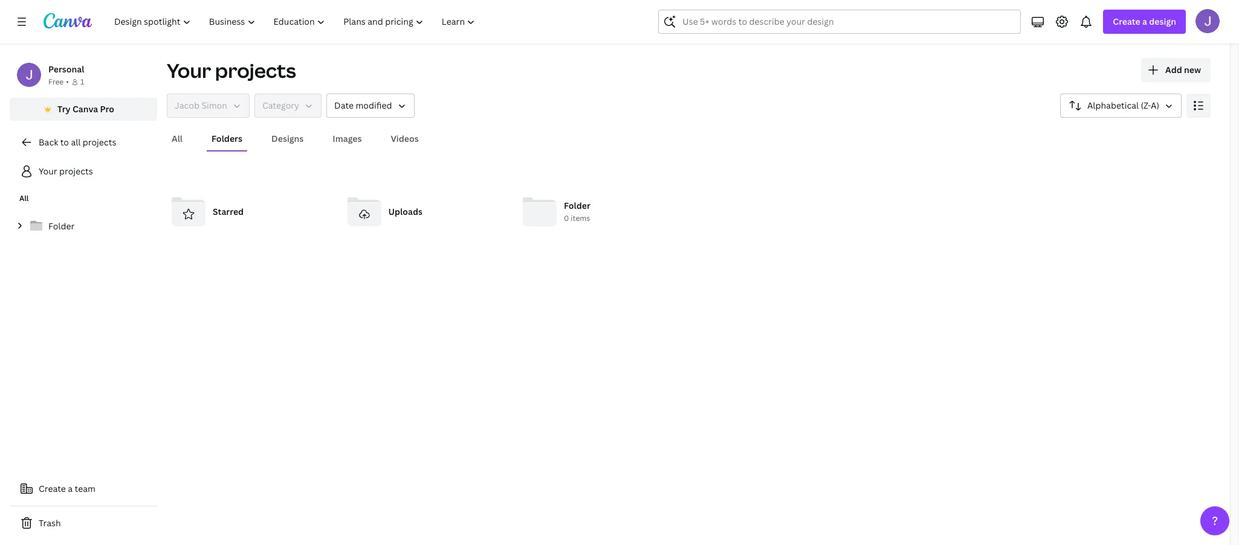 Task type: locate. For each thing, give the bounding box(es) containing it.
a inside create a team button
[[68, 484, 73, 495]]

create left team
[[39, 484, 66, 495]]

a
[[1143, 16, 1147, 27], [68, 484, 73, 495]]

0 vertical spatial your projects
[[167, 57, 296, 83]]

a left design
[[1143, 16, 1147, 27]]

2 vertical spatial projects
[[59, 166, 93, 177]]

try
[[57, 103, 71, 115]]

a left team
[[68, 484, 73, 495]]

0 horizontal spatial create
[[39, 484, 66, 495]]

jacob simon
[[175, 100, 227, 111]]

all
[[71, 137, 81, 148]]

(z-
[[1141, 100, 1151, 111]]

Category button
[[254, 94, 322, 118]]

folder down your projects link
[[48, 221, 75, 232]]

0 horizontal spatial all
[[19, 193, 29, 204]]

1 horizontal spatial all
[[172, 133, 183, 144]]

0 horizontal spatial your projects
[[39, 166, 93, 177]]

add new
[[1166, 64, 1201, 76]]

create
[[1113, 16, 1141, 27], [39, 484, 66, 495]]

create left design
[[1113, 16, 1141, 27]]

create inside button
[[39, 484, 66, 495]]

1 horizontal spatial your projects
[[167, 57, 296, 83]]

trash link
[[10, 512, 157, 536]]

your projects up simon
[[167, 57, 296, 83]]

a inside the create a design dropdown button
[[1143, 16, 1147, 27]]

folder 0 items
[[564, 200, 591, 224]]

images
[[333, 133, 362, 144]]

Search search field
[[683, 10, 997, 33]]

to
[[60, 137, 69, 148]]

1 vertical spatial folder
[[48, 221, 75, 232]]

all
[[172, 133, 183, 144], [19, 193, 29, 204]]

projects up 'category'
[[215, 57, 296, 83]]

pro
[[100, 103, 114, 115]]

all inside button
[[172, 133, 183, 144]]

None search field
[[659, 10, 1021, 34]]

projects inside your projects link
[[59, 166, 93, 177]]

try canva pro
[[57, 103, 114, 115]]

modified
[[356, 100, 392, 111]]

all button
[[167, 128, 187, 151]]

create for create a design
[[1113, 16, 1141, 27]]

1 horizontal spatial a
[[1143, 16, 1147, 27]]

0 horizontal spatial your
[[39, 166, 57, 177]]

create a design button
[[1104, 10, 1186, 34]]

your projects down to
[[39, 166, 93, 177]]

your projects
[[167, 57, 296, 83], [39, 166, 93, 177]]

1 vertical spatial create
[[39, 484, 66, 495]]

1 horizontal spatial your
[[167, 57, 211, 83]]

starred
[[213, 206, 244, 218]]

projects down all
[[59, 166, 93, 177]]

Owner button
[[167, 94, 250, 118]]

videos button
[[386, 128, 424, 151]]

1 horizontal spatial create
[[1113, 16, 1141, 27]]

1 vertical spatial projects
[[83, 137, 116, 148]]

folder inside the folder link
[[48, 221, 75, 232]]

jacob simon image
[[1196, 9, 1220, 33]]

images button
[[328, 128, 367, 151]]

0 vertical spatial all
[[172, 133, 183, 144]]

folder
[[564, 200, 591, 212], [48, 221, 75, 232]]

0 horizontal spatial folder
[[48, 221, 75, 232]]

a)
[[1151, 100, 1160, 111]]

projects right all
[[83, 137, 116, 148]]

0 horizontal spatial a
[[68, 484, 73, 495]]

your up jacob
[[167, 57, 211, 83]]

projects
[[215, 57, 296, 83], [83, 137, 116, 148], [59, 166, 93, 177]]

your
[[167, 57, 211, 83], [39, 166, 57, 177]]

0 vertical spatial your
[[167, 57, 211, 83]]

folder up items
[[564, 200, 591, 212]]

personal
[[48, 63, 84, 75]]

1 vertical spatial a
[[68, 484, 73, 495]]

folder link
[[10, 214, 157, 239]]

design
[[1149, 16, 1177, 27]]

1 vertical spatial all
[[19, 193, 29, 204]]

0 vertical spatial folder
[[564, 200, 591, 212]]

your down back
[[39, 166, 57, 177]]

folder for folder 0 items
[[564, 200, 591, 212]]

1 horizontal spatial folder
[[564, 200, 591, 212]]

0 vertical spatial a
[[1143, 16, 1147, 27]]

folders button
[[207, 128, 247, 151]]

1 vertical spatial your
[[39, 166, 57, 177]]

0 vertical spatial create
[[1113, 16, 1141, 27]]

create inside dropdown button
[[1113, 16, 1141, 27]]



Task type: vqa. For each thing, say whether or not it's contained in the screenshot.
the leftmost the Folder
yes



Task type: describe. For each thing, give the bounding box(es) containing it.
uploads link
[[342, 190, 508, 234]]

free
[[48, 77, 64, 87]]

1 vertical spatial your projects
[[39, 166, 93, 177]]

create a team button
[[10, 478, 157, 502]]

projects inside back to all projects link
[[83, 137, 116, 148]]

top level navigation element
[[106, 10, 486, 34]]

Sort by button
[[1060, 94, 1182, 118]]

team
[[75, 484, 95, 495]]

a for design
[[1143, 16, 1147, 27]]

add
[[1166, 64, 1182, 76]]

add new button
[[1141, 58, 1211, 82]]

folder for folder
[[48, 221, 75, 232]]

create for create a team
[[39, 484, 66, 495]]

back to all projects link
[[10, 131, 157, 155]]

items
[[571, 214, 590, 224]]

alphabetical (z-a)
[[1088, 100, 1160, 111]]

•
[[66, 77, 69, 87]]

free •
[[48, 77, 69, 87]]

a for team
[[68, 484, 73, 495]]

simon
[[202, 100, 227, 111]]

create a design
[[1113, 16, 1177, 27]]

canva
[[73, 103, 98, 115]]

starred link
[[167, 190, 333, 234]]

create a team
[[39, 484, 95, 495]]

try canva pro button
[[10, 98, 157, 121]]

jacob
[[175, 100, 199, 111]]

designs button
[[267, 128, 309, 151]]

videos
[[391, 133, 419, 144]]

0 vertical spatial projects
[[215, 57, 296, 83]]

new
[[1184, 64, 1201, 76]]

alphabetical
[[1088, 100, 1139, 111]]

category
[[262, 100, 299, 111]]

Date modified button
[[327, 94, 414, 118]]

0
[[564, 214, 569, 224]]

1
[[80, 77, 84, 87]]

back to all projects
[[39, 137, 116, 148]]

date
[[334, 100, 354, 111]]

trash
[[39, 518, 61, 530]]

designs
[[271, 133, 304, 144]]

folders
[[212, 133, 242, 144]]

date modified
[[334, 100, 392, 111]]

back
[[39, 137, 58, 148]]

your projects link
[[10, 160, 157, 184]]

uploads
[[388, 206, 423, 218]]



